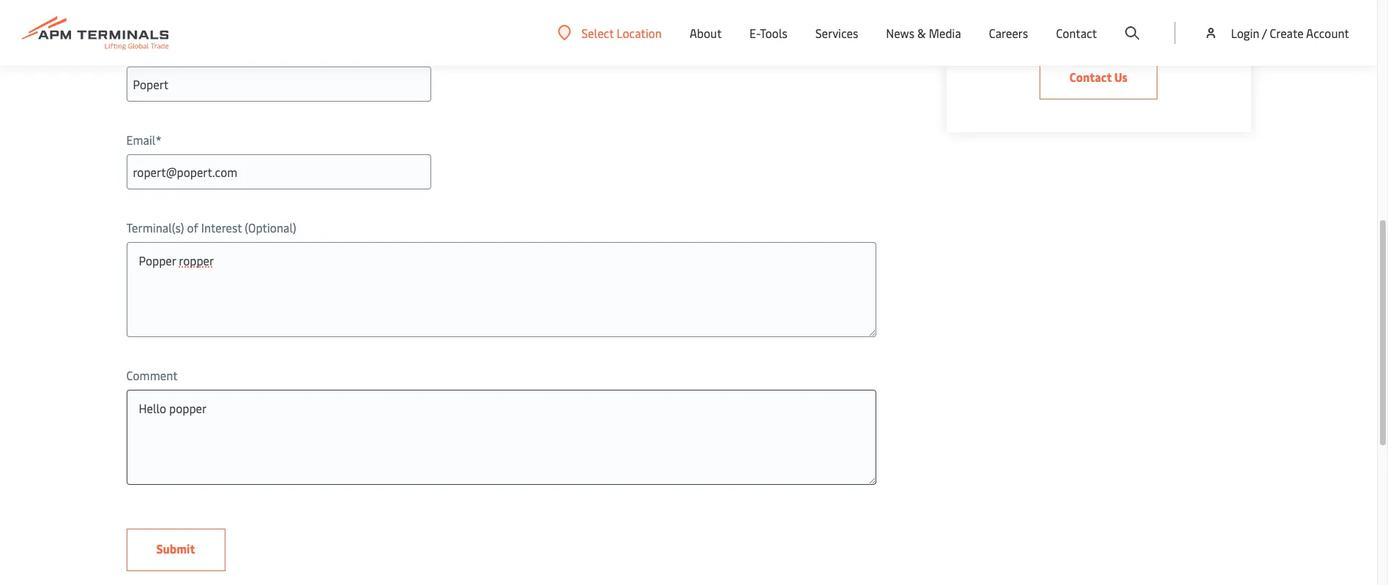 Task type: describe. For each thing, give the bounding box(es) containing it.
select location button
[[558, 25, 662, 41]]

discuss
[[1062, 0, 1100, 8]]

please
[[1078, 10, 1112, 26]]

Name text field
[[126, 0, 431, 14]]

contact for contact
[[1056, 25, 1097, 41]]

&
[[918, 25, 926, 41]]

contact us link
[[1040, 57, 1158, 100]]

store
[[1144, 0, 1172, 8]]

if you'd like to discuss our api store and the available services, please contact us with any questions.
[[981, 0, 1216, 45]]

login
[[1231, 25, 1260, 41]]

like
[[1028, 0, 1046, 8]]

Company Name text field
[[126, 67, 431, 102]]

account
[[1306, 25, 1350, 41]]

questions.
[[1072, 29, 1126, 45]]

Comment text field
[[126, 390, 876, 486]]

e-
[[750, 25, 760, 41]]

api
[[1123, 0, 1141, 8]]

to
[[1048, 0, 1060, 8]]

terminal(s) of interest (optional)
[[126, 220, 296, 236]]

services
[[816, 25, 858, 41]]

comment
[[126, 368, 178, 384]]

e-tools button
[[750, 0, 788, 66]]

contact
[[1115, 10, 1154, 26]]

select
[[582, 25, 614, 41]]

(optional)
[[245, 220, 296, 236]]

about button
[[690, 0, 722, 66]]

the
[[1197, 0, 1214, 8]]

services,
[[1031, 10, 1075, 26]]

Terminal(s) of Interest (Optional) text field
[[126, 242, 876, 338]]

with
[[1172, 10, 1195, 26]]

login / create account
[[1231, 25, 1350, 41]]

careers
[[989, 25, 1028, 41]]

of
[[187, 220, 198, 236]]

contact button
[[1056, 0, 1097, 66]]

contact for contact us
[[1070, 69, 1112, 85]]



Task type: locate. For each thing, give the bounding box(es) containing it.
any
[[1198, 10, 1216, 26]]

email
[[126, 132, 156, 148]]

e-tools
[[750, 25, 788, 41]]

careers button
[[989, 0, 1028, 66]]

contact us
[[1070, 69, 1128, 85]]

if
[[986, 0, 994, 8]]

tools
[[760, 25, 788, 41]]

news & media
[[886, 25, 961, 41]]

name
[[178, 44, 209, 60]]

us
[[1115, 69, 1128, 85]]

0 vertical spatial contact
[[1056, 25, 1097, 41]]

terminal(s)
[[126, 220, 184, 236]]

company name
[[126, 44, 209, 60]]

media
[[929, 25, 961, 41]]

location
[[617, 25, 662, 41]]

1 vertical spatial contact
[[1070, 69, 1112, 85]]

news
[[886, 25, 915, 41]]

Email email field
[[126, 155, 431, 190]]

contact inside 'link'
[[1070, 69, 1112, 85]]

create
[[1270, 25, 1304, 41]]

contact
[[1056, 25, 1097, 41], [1070, 69, 1112, 85]]

services button
[[816, 0, 858, 66]]

news & media button
[[886, 0, 961, 66]]

and
[[1174, 0, 1194, 8]]

interest
[[201, 220, 242, 236]]

available
[[981, 10, 1028, 26]]

us
[[1157, 10, 1169, 26]]

login / create account link
[[1204, 0, 1350, 66]]

you'd
[[997, 0, 1025, 8]]

about
[[690, 25, 722, 41]]

None submit
[[126, 529, 225, 572]]

our
[[1103, 0, 1121, 8]]

select location
[[582, 25, 662, 41]]

/
[[1262, 25, 1267, 41]]

company
[[126, 44, 175, 60]]



Task type: vqa. For each thing, say whether or not it's contained in the screenshot.
the API
yes



